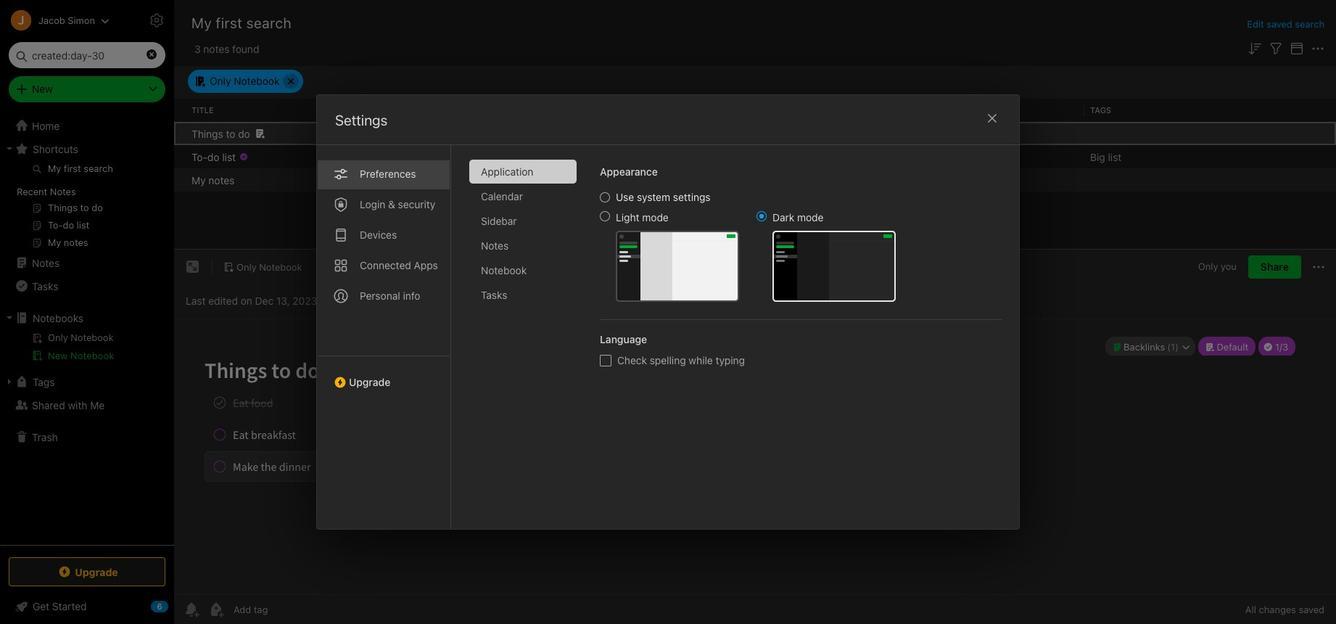 Task type: vqa. For each thing, say whether or not it's contained in the screenshot.
Add filters field
no



Task type: describe. For each thing, give the bounding box(es) containing it.
dark
[[773, 211, 795, 224]]

add tag image
[[208, 601, 225, 618]]

light mode
[[616, 211, 669, 224]]

login & security
[[360, 198, 436, 210]]

dec
[[255, 294, 274, 307]]

1 ago from the top
[[596, 150, 614, 163]]

home
[[32, 119, 60, 132]]

home link
[[0, 114, 174, 137]]

edited
[[208, 294, 238, 307]]

1 vertical spatial only notebook button
[[218, 257, 307, 277]]

1 list from the left
[[222, 150, 236, 163]]

13,
[[277, 294, 290, 307]]

notes inside 'link'
[[32, 257, 60, 269]]

preferences
[[360, 168, 416, 180]]

Use system settings radio
[[600, 192, 610, 202]]

devices
[[360, 229, 397, 241]]

0 vertical spatial only notebook button
[[188, 69, 304, 93]]

only you
[[1199, 261, 1237, 272]]

expand notebooks image
[[4, 312, 15, 324]]

Check spelling while typing checkbox
[[600, 355, 612, 366]]

light
[[616, 211, 640, 224]]

tab list for appearance
[[470, 160, 589, 529]]

1 vertical spatial upgrade
[[75, 566, 118, 578]]

connected
[[360, 259, 411, 271]]

settings
[[673, 191, 711, 203]]

shortcuts
[[33, 143, 78, 155]]

notebooks
[[33, 312, 84, 324]]

new notebook button
[[0, 347, 173, 364]]

login
[[360, 198, 386, 210]]

things to do
[[192, 127, 250, 139]]

recent notes
[[17, 186, 76, 197]]

shared with me link
[[0, 393, 173, 417]]

0 vertical spatial tags
[[1091, 105, 1112, 114]]

apps
[[414, 259, 438, 271]]

dark mode
[[773, 211, 824, 224]]

notes tab
[[470, 234, 577, 258]]

&
[[388, 198, 395, 210]]

to-do list
[[192, 150, 236, 163]]

application
[[481, 165, 534, 178]]

row group containing things to do
[[174, 122, 1337, 191]]

saved inside button
[[1267, 18, 1293, 30]]

tasks tab
[[470, 283, 577, 307]]

tab list for application
[[317, 145, 451, 529]]

info
[[403, 290, 421, 302]]

check
[[618, 354, 647, 367]]

search for edit saved search
[[1296, 18, 1325, 30]]

notes link
[[0, 251, 173, 274]]

do inside button
[[238, 127, 250, 139]]

use
[[616, 191, 634, 203]]

Dark mode radio
[[757, 211, 767, 221]]

notebook down found
[[234, 75, 280, 87]]

my for my first search
[[192, 15, 212, 31]]

typing
[[716, 354, 745, 367]]

recent
[[17, 186, 47, 197]]

2023
[[293, 294, 317, 307]]

3 notes found
[[195, 42, 259, 55]]

option group containing use system settings
[[600, 191, 896, 302]]

share button
[[1249, 255, 1302, 279]]

new notebook group
[[0, 330, 173, 370]]

personal
[[360, 290, 400, 302]]

0 horizontal spatial upgrade button
[[9, 557, 165, 586]]

1 horizontal spatial only
[[237, 261, 257, 273]]

trash link
[[0, 425, 173, 449]]

new button
[[9, 76, 165, 102]]

Light mode radio
[[600, 211, 610, 221]]

tree containing home
[[0, 114, 174, 544]]

Search text field
[[19, 42, 155, 68]]

edit saved search button
[[1248, 17, 1325, 32]]

mode for light mode
[[643, 211, 669, 224]]

0 horizontal spatial only
[[210, 75, 231, 87]]

settings inside tooltip
[[183, 14, 220, 25]]

shared
[[32, 399, 65, 411]]



Task type: locate. For each thing, give the bounding box(es) containing it.
6 min ago up use system settings option
[[568, 173, 614, 186]]

while
[[689, 354, 713, 367]]

notebook down notes tab
[[481, 264, 527, 277]]

notes inside row group
[[209, 173, 235, 186]]

saved inside the note window element
[[1299, 604, 1325, 615]]

trash
[[32, 431, 58, 443]]

saved
[[1267, 18, 1293, 30], [1299, 604, 1325, 615]]

1 vertical spatial only notebook
[[237, 261, 302, 273]]

notes
[[204, 42, 230, 55], [209, 173, 235, 186]]

1 horizontal spatial upgrade
[[349, 376, 391, 388]]

found
[[232, 42, 259, 55]]

tags up shared
[[33, 376, 55, 388]]

0 vertical spatial my
[[192, 15, 212, 31]]

1 horizontal spatial saved
[[1299, 604, 1325, 615]]

1 my from the top
[[192, 15, 212, 31]]

0 horizontal spatial tasks
[[32, 280, 58, 292]]

upgrade button
[[317, 356, 451, 394], [9, 557, 165, 586]]

upgrade button inside 'tab list'
[[317, 356, 451, 394]]

0 horizontal spatial do
[[208, 150, 220, 163]]

notes inside tab
[[481, 240, 509, 252]]

tab list containing preferences
[[317, 145, 451, 529]]

None search field
[[19, 42, 155, 68]]

notes right recent
[[50, 186, 76, 197]]

tags up 'big'
[[1091, 105, 1112, 114]]

2 mode from the left
[[798, 211, 824, 224]]

1 vertical spatial tags
[[33, 376, 55, 388]]

0 vertical spatial 6 min ago
[[568, 150, 614, 163]]

0 horizontal spatial search
[[247, 15, 292, 31]]

close image
[[984, 110, 1002, 127]]

notes for 3
[[204, 42, 230, 55]]

search for my first search
[[247, 15, 292, 31]]

notes down sidebar
[[481, 240, 509, 252]]

edit
[[1248, 18, 1265, 30]]

expand tags image
[[4, 376, 15, 388]]

2 horizontal spatial only
[[1199, 261, 1219, 272]]

settings image
[[148, 12, 165, 29]]

6 min ago
[[568, 150, 614, 163], [568, 173, 614, 186]]

1 horizontal spatial mode
[[798, 211, 824, 224]]

notes
[[50, 186, 76, 197], [481, 240, 509, 252], [32, 257, 60, 269]]

big
[[1091, 150, 1106, 163]]

list down to
[[222, 150, 236, 163]]

min
[[577, 150, 594, 163], [577, 173, 594, 186]]

notebook tab
[[470, 258, 577, 282]]

last edited on dec 13, 2023
[[186, 294, 317, 307]]

2 vertical spatial notes
[[32, 257, 60, 269]]

my up the 3
[[192, 15, 212, 31]]

appearance
[[600, 165, 658, 178]]

ago up use system settings option
[[596, 173, 614, 186]]

settings tooltip
[[161, 6, 232, 34]]

notebook inside button
[[70, 350, 114, 361]]

title
[[192, 105, 214, 114]]

1 vertical spatial notes
[[481, 240, 509, 252]]

1 vertical spatial new
[[48, 350, 68, 361]]

my for my notes
[[192, 173, 206, 186]]

0 vertical spatial new
[[32, 83, 53, 95]]

with
[[68, 399, 87, 411]]

tags inside button
[[33, 376, 55, 388]]

tasks
[[32, 280, 58, 292], [481, 289, 508, 301]]

ago
[[596, 150, 614, 163], [596, 173, 614, 186]]

1 horizontal spatial upgrade button
[[317, 356, 451, 394]]

settings up preferences
[[335, 112, 388, 128]]

all
[[1246, 604, 1257, 615]]

column header
[[840, 104, 1079, 116]]

notes right the 3
[[204, 42, 230, 55]]

1 horizontal spatial list
[[1109, 150, 1122, 163]]

notes inside group
[[50, 186, 76, 197]]

do up my notes on the top left of page
[[208, 150, 220, 163]]

changes
[[1260, 604, 1297, 615]]

saved right edit at the top
[[1267, 18, 1293, 30]]

all changes saved
[[1246, 604, 1325, 615]]

new inside new notebook button
[[48, 350, 68, 361]]

tab list
[[317, 145, 451, 529], [470, 160, 589, 529]]

2 my from the top
[[192, 173, 206, 186]]

only down 3 notes found
[[210, 75, 231, 87]]

1 vertical spatial upgrade button
[[9, 557, 165, 586]]

3
[[195, 42, 201, 55]]

spelling
[[650, 354, 686, 367]]

1 6 min ago from the top
[[568, 150, 614, 163]]

things
[[192, 127, 223, 139]]

0 vertical spatial min
[[577, 150, 594, 163]]

1 vertical spatial 6
[[568, 173, 574, 186]]

tasks inside button
[[32, 280, 58, 292]]

0 vertical spatial settings
[[183, 14, 220, 25]]

0 horizontal spatial tab list
[[317, 145, 451, 529]]

search inside edit saved search button
[[1296, 18, 1325, 30]]

new up home on the left of the page
[[32, 83, 53, 95]]

notebook inside the note window element
[[259, 261, 302, 273]]

only notebook up dec
[[237, 261, 302, 273]]

1 vertical spatial saved
[[1299, 604, 1325, 615]]

0 horizontal spatial list
[[222, 150, 236, 163]]

only up on
[[237, 261, 257, 273]]

1 horizontal spatial search
[[1296, 18, 1325, 30]]

0 vertical spatial notes
[[204, 42, 230, 55]]

settings up the 3
[[183, 14, 220, 25]]

tasks down notebook tab in the left top of the page
[[481, 289, 508, 301]]

notebook
[[234, 75, 280, 87], [259, 261, 302, 273], [481, 264, 527, 277], [70, 350, 114, 361]]

only notebook button
[[188, 69, 304, 93], [218, 257, 307, 277]]

0 vertical spatial upgrade button
[[317, 356, 451, 394]]

my notes
[[192, 173, 235, 186]]

shortcuts button
[[0, 137, 173, 160]]

only notebook
[[210, 75, 280, 87], [237, 261, 302, 273]]

my
[[192, 15, 212, 31], [192, 173, 206, 186]]

calendar
[[481, 190, 523, 202]]

new
[[32, 83, 53, 95], [48, 350, 68, 361]]

tasks inside tab
[[481, 289, 508, 301]]

2 6 from the top
[[568, 173, 574, 186]]

last
[[186, 294, 206, 307]]

do
[[238, 127, 250, 139], [208, 150, 220, 163]]

1 vertical spatial settings
[[335, 112, 388, 128]]

first
[[216, 15, 243, 31]]

language
[[600, 333, 647, 345]]

0 horizontal spatial tags
[[33, 376, 55, 388]]

search
[[247, 15, 292, 31], [1296, 18, 1325, 30]]

list right 'big'
[[1109, 150, 1122, 163]]

system
[[637, 191, 671, 203]]

big list
[[1091, 150, 1122, 163]]

0 vertical spatial ago
[[596, 150, 614, 163]]

0 vertical spatial upgrade
[[349, 376, 391, 388]]

note window element
[[174, 250, 1337, 624]]

1 vertical spatial 6 min ago
[[568, 173, 614, 186]]

new down notebooks
[[48, 350, 68, 361]]

sidebar
[[481, 215, 517, 227]]

search up found
[[247, 15, 292, 31]]

tags button
[[0, 370, 173, 393]]

1 6 from the top
[[568, 150, 574, 163]]

mode down system on the top of page
[[643, 211, 669, 224]]

tasks button
[[0, 274, 173, 298]]

6
[[568, 150, 574, 163], [568, 173, 574, 186]]

0 horizontal spatial saved
[[1267, 18, 1293, 30]]

application tab
[[470, 160, 577, 184]]

use system settings
[[616, 191, 711, 203]]

only notebook down found
[[210, 75, 280, 87]]

row group
[[174, 122, 1337, 191]]

tasks up notebooks
[[32, 280, 58, 292]]

1 vertical spatial my
[[192, 173, 206, 186]]

shared with me
[[32, 399, 105, 411]]

new for new
[[32, 83, 53, 95]]

security
[[398, 198, 436, 210]]

tree
[[0, 114, 174, 544]]

edit saved search
[[1248, 18, 1325, 30]]

0 horizontal spatial settings
[[183, 14, 220, 25]]

ago up appearance at left top
[[596, 150, 614, 163]]

my down to-
[[192, 173, 206, 186]]

only notebook button down found
[[188, 69, 304, 93]]

personal info
[[360, 290, 421, 302]]

2 6 min ago from the top
[[568, 173, 614, 186]]

6 min ago up appearance at left top
[[568, 150, 614, 163]]

do right to
[[238, 127, 250, 139]]

add a reminder image
[[183, 601, 200, 618]]

check spelling while typing
[[618, 354, 745, 367]]

calendar tab
[[470, 184, 577, 208]]

2 ago from the top
[[596, 173, 614, 186]]

mode
[[643, 211, 669, 224], [798, 211, 824, 224]]

1 vertical spatial min
[[577, 173, 594, 186]]

to-
[[192, 150, 208, 163]]

0 horizontal spatial upgrade
[[75, 566, 118, 578]]

expand note image
[[184, 258, 202, 276]]

notebook inside tab
[[481, 264, 527, 277]]

0 vertical spatial notes
[[50, 186, 76, 197]]

1 horizontal spatial tab list
[[470, 160, 589, 529]]

mode right the dark
[[798, 211, 824, 224]]

tab list containing application
[[470, 160, 589, 529]]

1 horizontal spatial tasks
[[481, 289, 508, 301]]

1 horizontal spatial do
[[238, 127, 250, 139]]

mode for dark mode
[[798, 211, 824, 224]]

me
[[90, 399, 105, 411]]

tags
[[1091, 105, 1112, 114], [33, 376, 55, 388]]

1 mode from the left
[[643, 211, 669, 224]]

connected apps
[[360, 259, 438, 271]]

0 horizontal spatial mode
[[643, 211, 669, 224]]

my inside row group
[[192, 173, 206, 186]]

0 vertical spatial do
[[238, 127, 250, 139]]

new notebook
[[48, 350, 114, 361]]

1 vertical spatial do
[[208, 150, 220, 163]]

upgrade
[[349, 376, 391, 388], [75, 566, 118, 578]]

sidebar tab
[[470, 209, 577, 233]]

1 horizontal spatial settings
[[335, 112, 388, 128]]

2 list from the left
[[1109, 150, 1122, 163]]

0 vertical spatial 6
[[568, 150, 574, 163]]

2 min from the top
[[577, 173, 594, 186]]

list
[[222, 150, 236, 163], [1109, 150, 1122, 163]]

only left you at the top right of the page
[[1199, 261, 1219, 272]]

my first search
[[192, 15, 292, 31]]

new for new notebook
[[48, 350, 68, 361]]

1 vertical spatial notes
[[209, 173, 235, 186]]

you
[[1222, 261, 1237, 272]]

1 min from the top
[[577, 150, 594, 163]]

things to do button
[[174, 122, 1337, 145]]

search right edit at the top
[[1296, 18, 1325, 30]]

notebooks link
[[0, 306, 173, 330]]

notes down to-do list
[[209, 173, 235, 186]]

notes up the tasks button
[[32, 257, 60, 269]]

share
[[1261, 261, 1290, 273]]

0 vertical spatial saved
[[1267, 18, 1293, 30]]

Note Editor text field
[[174, 319, 1337, 594]]

recent notes group
[[0, 160, 173, 257]]

only notebook button up dec
[[218, 257, 307, 277]]

settings
[[183, 14, 220, 25], [335, 112, 388, 128]]

to
[[226, 127, 235, 139]]

notebook up the tags button
[[70, 350, 114, 361]]

only notebook inside the note window element
[[237, 261, 302, 273]]

saved right changes
[[1299, 604, 1325, 615]]

1 vertical spatial ago
[[596, 173, 614, 186]]

notebook up '13,'
[[259, 261, 302, 273]]

0 vertical spatial only notebook
[[210, 75, 280, 87]]

notes for my
[[209, 173, 235, 186]]

option group
[[600, 191, 896, 302]]

new inside new popup button
[[32, 83, 53, 95]]

on
[[241, 294, 252, 307]]

1 horizontal spatial tags
[[1091, 105, 1112, 114]]



